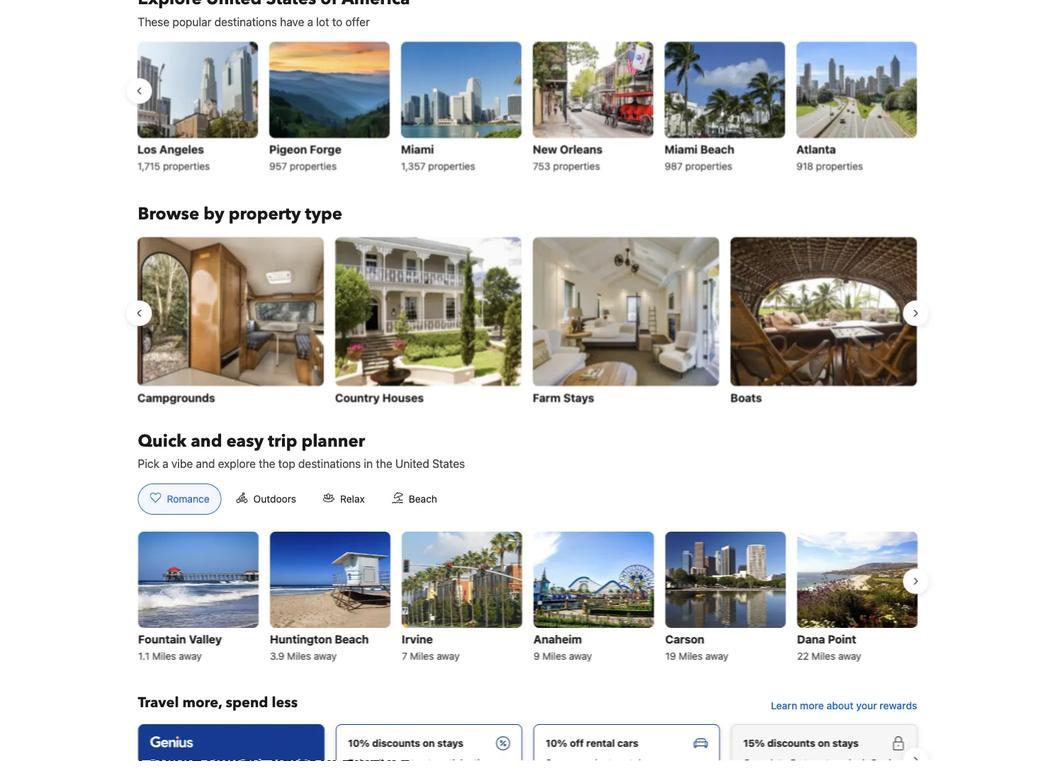 Task type: locate. For each thing, give the bounding box(es) containing it.
1 region from the top
[[127, 36, 929, 180]]

2 on from the left
[[818, 738, 830, 750]]

stays inside 'link'
[[832, 738, 859, 750]]

properties for pigeon
[[290, 160, 337, 172]]

and up vibe
[[191, 430, 222, 453]]

to
[[332, 15, 343, 28]]

discounts inside 'link'
[[767, 738, 815, 750]]

miles inside huntington beach 3.9 miles away
[[287, 651, 311, 663]]

stays
[[437, 738, 463, 750], [832, 738, 859, 750]]

the
[[259, 457, 275, 471], [376, 457, 392, 471]]

2 away from the left
[[313, 651, 336, 663]]

dana point 22 miles away
[[797, 633, 861, 663]]

forge
[[310, 142, 342, 156]]

away inside the carson 19 miles away
[[705, 651, 728, 663]]

away right 19
[[705, 651, 728, 663]]

1 horizontal spatial miami
[[665, 142, 698, 156]]

1 vertical spatial a
[[162, 457, 168, 471]]

3 properties from the left
[[429, 160, 476, 172]]

beach inside the miami beach 987 properties
[[701, 142, 735, 156]]

a left vibe
[[162, 457, 168, 471]]

miami
[[401, 142, 434, 156], [665, 142, 698, 156]]

discounts
[[372, 738, 420, 750], [767, 738, 815, 750]]

region containing campgrounds
[[127, 231, 929, 413]]

1 vertical spatial destinations
[[298, 457, 361, 471]]

1 10% from the left
[[348, 738, 369, 750]]

stays for 15% discounts on stays
[[832, 738, 859, 750]]

campgrounds link
[[138, 237, 324, 407]]

boats link
[[731, 237, 917, 407]]

3 region from the top
[[127, 527, 929, 671]]

miles down carson
[[679, 651, 703, 663]]

0 vertical spatial and
[[191, 430, 222, 453]]

5 away from the left
[[705, 651, 728, 663]]

miles
[[152, 651, 176, 663], [287, 651, 311, 663], [410, 651, 434, 663], [542, 651, 566, 663], [679, 651, 703, 663], [811, 651, 835, 663]]

miles inside dana point 22 miles away
[[811, 651, 835, 663]]

properties inside atlanta 918 properties
[[817, 160, 864, 172]]

4 properties from the left
[[554, 160, 601, 172]]

1 horizontal spatial 10%
[[545, 738, 567, 750]]

country houses link
[[336, 237, 522, 407]]

destinations inside quick and easy trip planner pick a vibe and explore the top destinations in the united states
[[298, 457, 361, 471]]

more,
[[182, 694, 222, 713]]

miami up 987
[[665, 142, 698, 156]]

4 miles from the left
[[542, 651, 566, 663]]

10%
[[348, 738, 369, 750], [545, 738, 567, 750]]

properties inside los angeles 1,715 properties
[[163, 160, 210, 172]]

irvine 7 miles away
[[401, 633, 459, 663]]

0 horizontal spatial the
[[259, 457, 275, 471]]

1 on from the left
[[422, 738, 435, 750]]

3 miles from the left
[[410, 651, 434, 663]]

type
[[305, 203, 342, 226]]

a inside quick and easy trip planner pick a vibe and explore the top destinations in the united states
[[162, 457, 168, 471]]

offer
[[346, 15, 370, 28]]

new
[[533, 142, 558, 156]]

spend
[[226, 694, 268, 713]]

0 horizontal spatial destinations
[[214, 15, 277, 28]]

1 horizontal spatial a
[[307, 15, 313, 28]]

miami for 1,357
[[401, 142, 434, 156]]

properties down orleans
[[554, 160, 601, 172]]

miles inside the carson 19 miles away
[[679, 651, 703, 663]]

on for 10% discounts on stays
[[422, 738, 435, 750]]

properties inside the new orleans 753 properties
[[554, 160, 601, 172]]

1 horizontal spatial the
[[376, 457, 392, 471]]

away down the huntington
[[313, 651, 336, 663]]

country houses
[[336, 391, 424, 404]]

a
[[307, 15, 313, 28], [162, 457, 168, 471]]

1 horizontal spatial beach
[[409, 494, 437, 505]]

1 properties from the left
[[163, 160, 210, 172]]

relax
[[340, 494, 365, 505]]

away
[[178, 651, 201, 663], [313, 651, 336, 663], [436, 651, 459, 663], [569, 651, 592, 663], [705, 651, 728, 663], [838, 651, 861, 663]]

properties inside the miami beach 987 properties
[[686, 160, 733, 172]]

0 horizontal spatial on
[[422, 738, 435, 750]]

6 properties from the left
[[817, 160, 864, 172]]

properties for miami
[[686, 160, 733, 172]]

top
[[278, 457, 295, 471]]

miles down fountain
[[152, 651, 176, 663]]

2 properties from the left
[[290, 160, 337, 172]]

learn
[[771, 701, 798, 712]]

los
[[138, 142, 157, 156]]

properties right 987
[[686, 160, 733, 172]]

miles down the huntington
[[287, 651, 311, 663]]

away down the anaheim
[[569, 651, 592, 663]]

fountain valley 1.1 miles away
[[138, 633, 222, 663]]

quick
[[138, 430, 187, 453]]

beach button
[[380, 484, 449, 515]]

15%
[[743, 738, 765, 750]]

away down valley
[[178, 651, 201, 663]]

0 vertical spatial a
[[307, 15, 313, 28]]

miami inside the miami beach 987 properties
[[665, 142, 698, 156]]

destinations
[[214, 15, 277, 28], [298, 457, 361, 471]]

2 the from the left
[[376, 457, 392, 471]]

fountain
[[138, 633, 186, 647]]

0 horizontal spatial stays
[[437, 738, 463, 750]]

2 horizontal spatial beach
[[701, 142, 735, 156]]

and right vibe
[[196, 457, 215, 471]]

on for 15% discounts on stays
[[818, 738, 830, 750]]

miami up 1,357
[[401, 142, 434, 156]]

united
[[395, 457, 429, 471]]

anaheim
[[533, 633, 582, 647]]

4 region from the top
[[127, 719, 929, 762]]

campgrounds
[[138, 391, 216, 404]]

2 stays from the left
[[832, 738, 859, 750]]

0 horizontal spatial beach
[[334, 633, 369, 647]]

0 vertical spatial destinations
[[214, 15, 277, 28]]

0 horizontal spatial discounts
[[372, 738, 420, 750]]

5 properties from the left
[[686, 160, 733, 172]]

6 away from the left
[[838, 651, 861, 663]]

0 horizontal spatial miami
[[401, 142, 434, 156]]

properties down angeles
[[163, 160, 210, 172]]

pigeon forge 957 properties
[[270, 142, 342, 172]]

2 vertical spatial beach
[[334, 633, 369, 647]]

learn more about your rewards
[[771, 701, 917, 712]]

the left top
[[259, 457, 275, 471]]

1 miami from the left
[[401, 142, 434, 156]]

1 horizontal spatial stays
[[832, 738, 859, 750]]

10% discounts on stays
[[348, 738, 463, 750]]

1 horizontal spatial destinations
[[298, 457, 361, 471]]

properties
[[163, 160, 210, 172], [290, 160, 337, 172], [429, 160, 476, 172], [554, 160, 601, 172], [686, 160, 733, 172], [817, 160, 864, 172]]

0 horizontal spatial 10%
[[348, 738, 369, 750]]

vibe
[[171, 457, 193, 471]]

10% for 10% off rental cars
[[545, 738, 567, 750]]

1 horizontal spatial on
[[818, 738, 830, 750]]

9
[[533, 651, 540, 663]]

on inside 'link'
[[818, 738, 830, 750]]

miles right 7
[[410, 651, 434, 663]]

2 miami from the left
[[665, 142, 698, 156]]

3 away from the left
[[436, 651, 459, 663]]

away inside dana point 22 miles away
[[838, 651, 861, 663]]

about
[[827, 701, 854, 712]]

anaheim 9 miles away
[[533, 633, 592, 663]]

rewards
[[880, 701, 917, 712]]

blue genius logo image
[[150, 737, 193, 748], [150, 737, 193, 748]]

easy
[[226, 430, 264, 453]]

1 vertical spatial beach
[[409, 494, 437, 505]]

huntington
[[270, 633, 332, 647]]

5 miles from the left
[[679, 651, 703, 663]]

1 vertical spatial and
[[196, 457, 215, 471]]

dana
[[797, 633, 825, 647]]

3.9
[[270, 651, 284, 663]]

and
[[191, 430, 222, 453], [196, 457, 215, 471]]

1 miles from the left
[[152, 651, 176, 663]]

away right 7
[[436, 651, 459, 663]]

0 horizontal spatial a
[[162, 457, 168, 471]]

farm stays link
[[533, 237, 720, 407]]

properties down 'forge'
[[290, 160, 337, 172]]

2 discounts from the left
[[767, 738, 815, 750]]

beach
[[701, 142, 735, 156], [409, 494, 437, 505], [334, 633, 369, 647]]

4 away from the left
[[569, 651, 592, 663]]

2 miles from the left
[[287, 651, 311, 663]]

valley
[[189, 633, 222, 647]]

destinations left the have
[[214, 15, 277, 28]]

beach inside button
[[409, 494, 437, 505]]

1 away from the left
[[178, 651, 201, 663]]

irvine
[[401, 633, 433, 647]]

a left lot
[[307, 15, 313, 28]]

properties inside miami 1,357 properties
[[429, 160, 476, 172]]

tab list
[[127, 484, 461, 516]]

2 region from the top
[[127, 231, 929, 413]]

planner
[[301, 430, 365, 453]]

relax button
[[311, 484, 377, 515]]

2 10% from the left
[[545, 738, 567, 750]]

these popular destinations have a lot to offer
[[138, 15, 370, 28]]

miles down the anaheim
[[542, 651, 566, 663]]

properties down the atlanta
[[817, 160, 864, 172]]

properties for new
[[554, 160, 601, 172]]

properties for los
[[163, 160, 210, 172]]

discounts for 10%
[[372, 738, 420, 750]]

point
[[828, 633, 856, 647]]

1 horizontal spatial discounts
[[767, 738, 815, 750]]

region
[[127, 36, 929, 180], [127, 231, 929, 413], [127, 527, 929, 671], [127, 719, 929, 762]]

1 stays from the left
[[437, 738, 463, 750]]

properties right 1,357
[[429, 160, 476, 172]]

beach inside huntington beach 3.9 miles away
[[334, 633, 369, 647]]

the right the in
[[376, 457, 392, 471]]

away inside anaheim 9 miles away
[[569, 651, 592, 663]]

have
[[280, 15, 304, 28]]

miami inside miami 1,357 properties
[[401, 142, 434, 156]]

away down point
[[838, 651, 861, 663]]

6 miles from the left
[[811, 651, 835, 663]]

1 discounts from the left
[[372, 738, 420, 750]]

pigeon
[[270, 142, 308, 156]]

properties inside pigeon forge 957 properties
[[290, 160, 337, 172]]

10% off rental cars
[[545, 738, 638, 750]]

states
[[432, 457, 465, 471]]

destinations down planner
[[298, 457, 361, 471]]

miles right 22
[[811, 651, 835, 663]]

0 vertical spatial beach
[[701, 142, 735, 156]]



Task type: vqa. For each thing, say whether or not it's contained in the screenshot.


Task type: describe. For each thing, give the bounding box(es) containing it.
away inside irvine 7 miles away
[[436, 651, 459, 663]]

stays
[[564, 391, 595, 404]]

atlanta 918 properties
[[797, 142, 864, 172]]

browse by property type
[[138, 203, 342, 226]]

19
[[665, 651, 676, 663]]

by
[[204, 203, 224, 226]]

carson
[[665, 633, 704, 647]]

rental
[[586, 738, 615, 750]]

away inside huntington beach 3.9 miles away
[[313, 651, 336, 663]]

romance button
[[138, 484, 222, 515]]

outdoors button
[[224, 484, 308, 515]]

stays for 10% discounts on stays
[[437, 738, 463, 750]]

1,715
[[138, 160, 161, 172]]

lot
[[316, 15, 329, 28]]

1,357
[[401, 160, 426, 172]]

boats
[[731, 391, 763, 404]]

7
[[401, 651, 407, 663]]

huntington beach 3.9 miles away
[[270, 633, 369, 663]]

15% discounts on stays
[[743, 738, 859, 750]]

travel
[[138, 694, 179, 713]]

country
[[336, 391, 380, 404]]

in
[[364, 457, 373, 471]]

new orleans 753 properties
[[533, 142, 603, 172]]

atlanta
[[797, 142, 837, 156]]

1 the from the left
[[259, 457, 275, 471]]

tab list containing romance
[[127, 484, 461, 516]]

these
[[138, 15, 169, 28]]

beach for huntington beach
[[334, 633, 369, 647]]

quick and easy trip planner pick a vibe and explore the top destinations in the united states
[[138, 430, 465, 471]]

explore
[[218, 457, 256, 471]]

angeles
[[160, 142, 204, 156]]

discounts for 15%
[[767, 738, 815, 750]]

outdoors
[[253, 494, 296, 505]]

off
[[570, 738, 584, 750]]

10% off rental cars link
[[533, 725, 720, 762]]

property
[[229, 203, 301, 226]]

22
[[797, 651, 809, 663]]

away inside fountain valley 1.1 miles away
[[178, 651, 201, 663]]

cars
[[617, 738, 638, 750]]

miami beach 987 properties
[[665, 142, 735, 172]]

trip
[[268, 430, 297, 453]]

region containing 10% discounts on stays
[[127, 719, 929, 762]]

957
[[270, 160, 287, 172]]

farm
[[533, 391, 561, 404]]

pick
[[138, 457, 159, 471]]

987
[[665, 160, 683, 172]]

more
[[800, 701, 824, 712]]

15% discounts on stays link
[[731, 725, 917, 762]]

los angeles 1,715 properties
[[138, 142, 210, 172]]

orleans
[[560, 142, 603, 156]]

browse
[[138, 203, 199, 226]]

beach for miami beach
[[701, 142, 735, 156]]

carson 19 miles away
[[665, 633, 728, 663]]

travel more, spend less
[[138, 694, 298, 713]]

miami 1,357 properties
[[401, 142, 476, 172]]

10% discounts on stays link
[[336, 725, 522, 762]]

1.1
[[138, 651, 149, 663]]

less
[[272, 694, 298, 713]]

miles inside fountain valley 1.1 miles away
[[152, 651, 176, 663]]

popular
[[172, 15, 212, 28]]

miles inside irvine 7 miles away
[[410, 651, 434, 663]]

miles inside anaheim 9 miles away
[[542, 651, 566, 663]]

miami for beach
[[665, 142, 698, 156]]

918
[[797, 160, 814, 172]]

learn more about your rewards link
[[765, 694, 923, 719]]

region containing los angeles
[[127, 36, 929, 180]]

romance
[[167, 494, 209, 505]]

10% for 10% discounts on stays
[[348, 738, 369, 750]]

your
[[856, 701, 877, 712]]

region containing fountain valley
[[127, 527, 929, 671]]

753
[[533, 160, 551, 172]]

houses
[[383, 391, 424, 404]]



